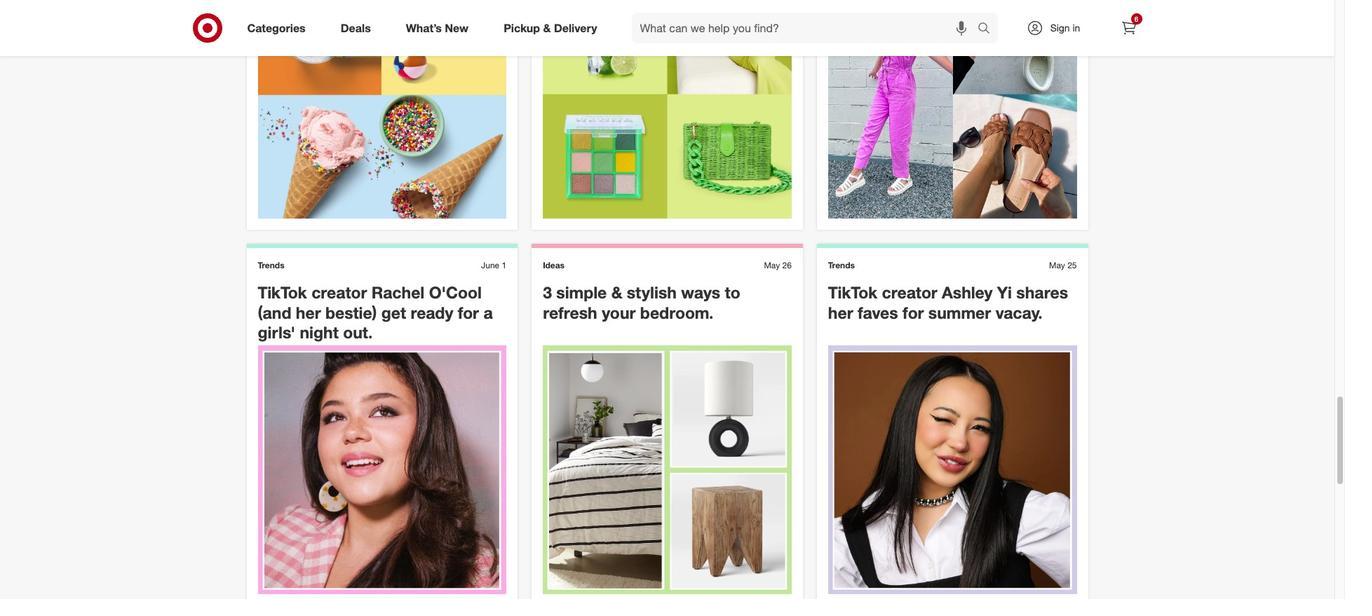 Task type: locate. For each thing, give the bounding box(es) containing it.
31 july essentials for easy summer vibin'. image
[[258, 0, 506, 219]]

what's new
[[406, 21, 469, 35]]

tiktok
[[258, 283, 307, 302], [828, 283, 877, 302]]

1 horizontal spatial for
[[903, 303, 924, 322]]

1 horizontal spatial trends
[[828, 260, 855, 271]]

0 horizontal spatial &
[[543, 21, 551, 35]]

her left the faves on the bottom right of page
[[828, 303, 853, 322]]

may for tiktok creator ashley yi shares her faves for summer vacay.
[[1049, 260, 1065, 271]]

pickup
[[504, 21, 540, 35]]

may
[[764, 260, 780, 271], [1049, 260, 1065, 271]]

3 simple & stylish ways to refresh your bedroom.
[[543, 283, 740, 322]]

may 25
[[1049, 260, 1077, 271]]

1 trends from the left
[[258, 260, 284, 271]]

what's new link
[[394, 13, 486, 43]]

tiktok creator ashley yi shares her faves for summer vacay. image
[[828, 346, 1077, 595]]

her up night
[[296, 303, 321, 322]]

o'cool
[[429, 283, 482, 302]]

creator inside tiktok creator ashley yi shares her faves for summer vacay.
[[882, 283, 937, 302]]

0 vertical spatial &
[[543, 21, 551, 35]]

1 horizontal spatial her
[[828, 303, 853, 322]]

creator inside tiktok creator rachel o'cool (and her bestie) get ready for a girls' night out.
[[312, 283, 367, 302]]

her
[[296, 303, 321, 322], [828, 303, 853, 322]]

&
[[543, 21, 551, 35], [611, 283, 622, 302]]

stylish
[[627, 283, 677, 302]]

tiktok for tiktok creator rachel o'cool (and her bestie) get ready for a girls' night out.
[[258, 283, 307, 302]]

for
[[458, 303, 479, 322], [903, 303, 924, 322]]

her inside tiktok creator ashley yi shares her faves for summer vacay.
[[828, 303, 853, 322]]

2 tiktok from the left
[[828, 283, 877, 302]]

1 horizontal spatial &
[[611, 283, 622, 302]]

refresh
[[543, 303, 597, 322]]

shares
[[1016, 283, 1068, 302]]

2 creator from the left
[[882, 283, 937, 302]]

0 horizontal spatial trends
[[258, 260, 284, 271]]

2 trends from the left
[[828, 260, 855, 271]]

1 for from the left
[[458, 303, 479, 322]]

creator up the faves on the bottom right of page
[[882, 283, 937, 302]]

2 for from the left
[[903, 303, 924, 322]]

may left 25
[[1049, 260, 1065, 271]]

simple
[[556, 283, 607, 302]]

sign
[[1050, 22, 1070, 34]]

1 creator from the left
[[312, 283, 367, 302]]

vacay.
[[996, 303, 1043, 322]]

0 horizontal spatial for
[[458, 303, 479, 322]]

for left "a" at the left of page
[[458, 303, 479, 322]]

her for bestie)
[[296, 303, 321, 322]]

& right pickup
[[543, 21, 551, 35]]

creator
[[312, 283, 367, 302], [882, 283, 937, 302]]

1 her from the left
[[296, 303, 321, 322]]

tiktok creator ashley yi shares her faves for summer vacay.
[[828, 283, 1068, 322]]

tiktok inside tiktok creator rachel o'cool (and her bestie) get ready for a girls' night out.
[[258, 283, 307, 302]]

search button
[[971, 13, 1005, 46]]

0 horizontal spatial creator
[[312, 283, 367, 302]]

0 horizontal spatial may
[[764, 260, 780, 271]]

pickup & delivery link
[[492, 13, 615, 43]]

(and
[[258, 303, 291, 322]]

for right the faves on the bottom right of page
[[903, 303, 924, 322]]

summer
[[928, 303, 991, 322]]

1 horizontal spatial tiktok
[[828, 283, 877, 302]]

may left 26
[[764, 260, 780, 271]]

1 horizontal spatial may
[[1049, 260, 1065, 271]]

her inside tiktok creator rachel o'cool (and her bestie) get ready for a girls' night out.
[[296, 303, 321, 322]]

1 tiktok from the left
[[258, 283, 307, 302]]

tiktok up the faves on the bottom right of page
[[828, 283, 877, 302]]

to
[[725, 283, 740, 302]]

deals
[[341, 21, 371, 35]]

trends up the (and
[[258, 260, 284, 271]]

25
[[1068, 260, 1077, 271]]

trends
[[258, 260, 284, 271], [828, 260, 855, 271]]

What can we help you find? suggestions appear below search field
[[632, 13, 981, 43]]

trends right 26
[[828, 260, 855, 271]]

categories
[[247, 21, 306, 35]]

& inside pickup & delivery link
[[543, 21, 551, 35]]

0 horizontal spatial tiktok
[[258, 283, 307, 302]]

0 horizontal spatial her
[[296, 303, 321, 322]]

1 horizontal spatial creator
[[882, 283, 937, 302]]

cocktail-inspired looks to try for your next night out. 🥂 image
[[543, 0, 792, 219]]

tiktok creator rachel o'cool (and her bestie) get ready for a girls' night out. image
[[258, 346, 506, 595]]

creator for bestie)
[[312, 283, 367, 302]]

a
[[484, 303, 493, 322]]

tiktok up the (and
[[258, 283, 307, 302]]

2 may from the left
[[1049, 260, 1065, 271]]

rachel
[[372, 283, 425, 302]]

& up the your
[[611, 283, 622, 302]]

1 may from the left
[[764, 260, 780, 271]]

trends for tiktok creator rachel o'cool (and her bestie) get ready for a girls' night out.
[[258, 260, 284, 271]]

ideas
[[543, 260, 565, 271]]

tiktok inside tiktok creator ashley yi shares her faves for summer vacay.
[[828, 283, 877, 302]]

creator up bestie)
[[312, 283, 367, 302]]

1 vertical spatial &
[[611, 283, 622, 302]]

categories link
[[235, 13, 323, 43]]

2 her from the left
[[828, 303, 853, 322]]



Task type: vqa. For each thing, say whether or not it's contained in the screenshot.


Task type: describe. For each thing, give the bounding box(es) containing it.
for inside tiktok creator ashley yi shares her faves for summer vacay.
[[903, 303, 924, 322]]

deals link
[[329, 13, 388, 43]]

delivery
[[554, 21, 597, 35]]

yi
[[997, 283, 1012, 302]]

your
[[602, 303, 636, 322]]

creator for faves
[[882, 283, 937, 302]]

3
[[543, 283, 552, 302]]

night
[[300, 323, 339, 343]]

get
[[381, 303, 406, 322]]

for inside tiktok creator rachel o'cool (and her bestie) get ready for a girls' night out.
[[458, 303, 479, 322]]

june 1
[[481, 260, 506, 271]]

tiktok for tiktok creator ashley yi shares her faves for summer vacay.
[[828, 283, 877, 302]]

her for faves
[[828, 303, 853, 322]]

bedroom.
[[640, 303, 714, 322]]

sign in link
[[1015, 13, 1102, 43]]

trends for tiktok creator ashley yi shares her faves for summer vacay.
[[828, 260, 855, 271]]

26
[[782, 260, 792, 271]]

may 26
[[764, 260, 792, 271]]

ways
[[681, 283, 720, 302]]

pickup & delivery
[[504, 21, 597, 35]]

faves
[[858, 303, 898, 322]]

tiktok creator rachel o'cool (and her bestie) get ready for a girls' night out.
[[258, 283, 493, 343]]

may for 3 simple & stylish ways to refresh your bedroom.
[[764, 260, 780, 271]]

1
[[502, 260, 506, 271]]

top summer shoes | most-shared edition image
[[828, 0, 1077, 219]]

sign in
[[1050, 22, 1080, 34]]

new
[[445, 21, 469, 35]]

6
[[1135, 15, 1138, 23]]

3 simple & stylish ways to refresh your bedroom. image
[[543, 346, 792, 595]]

out.
[[343, 323, 373, 343]]

6 link
[[1113, 13, 1144, 43]]

bestie)
[[325, 303, 377, 322]]

& inside 3 simple & stylish ways to refresh your bedroom.
[[611, 283, 622, 302]]

what's
[[406, 21, 442, 35]]

june
[[481, 260, 499, 271]]

ashley
[[942, 283, 993, 302]]

search
[[971, 22, 1005, 36]]

in
[[1073, 22, 1080, 34]]

ready
[[411, 303, 453, 322]]

girls'
[[258, 323, 295, 343]]



